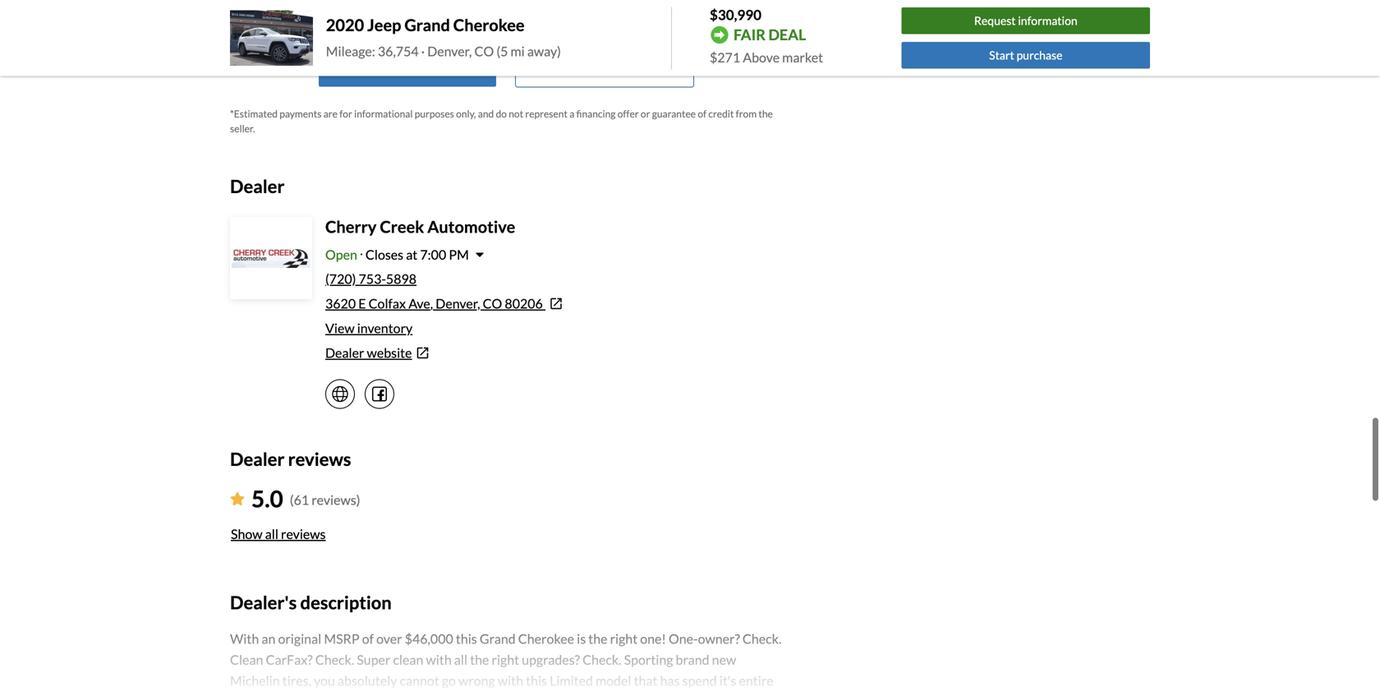 Task type: describe. For each thing, give the bounding box(es) containing it.
dealer's
[[230, 592, 297, 613]]

open
[[325, 247, 357, 263]]

denver, inside 2020 jeep grand cherokee mileage: 36,754 · denver, co (5 mi away)
[[428, 43, 472, 59]]

0 vertical spatial reviews
[[288, 448, 351, 470]]

*estimated payments are for informational purposes only, and do not represent a financing offer or guarantee of credit from the seller.
[[230, 108, 773, 134]]

5.0 (61 reviews)
[[252, 485, 360, 512]]

$271
[[710, 49, 741, 65]]

view for view financing options
[[540, 59, 569, 75]]

information
[[1019, 14, 1078, 28]]

co inside 2020 jeep grand cherokee mileage: 36,754 · denver, co (5 mi away)
[[475, 43, 494, 59]]

view financing options
[[540, 59, 670, 75]]

dealer for dealer reviews
[[230, 448, 285, 470]]

closes
[[366, 247, 404, 263]]

star image
[[230, 492, 245, 505]]

from
[[736, 108, 757, 120]]

mi
[[511, 43, 525, 59]]

caret down image
[[476, 248, 484, 261]]

*estimated
[[230, 108, 278, 120]]

80206
[[505, 295, 543, 311]]

mileage:
[[326, 43, 375, 59]]

a
[[570, 108, 575, 120]]

·
[[421, 43, 425, 59]]

market
[[783, 49, 824, 65]]

jeep
[[367, 15, 402, 35]]

fair deal
[[734, 26, 807, 44]]

dealer website link
[[325, 343, 782, 363]]

1 vertical spatial denver,
[[436, 295, 480, 311]]

show all reviews
[[231, 526, 326, 542]]

at
[[406, 247, 418, 263]]

guarantee
[[652, 108, 696, 120]]

$271 above market
[[710, 49, 824, 65]]

753-
[[359, 271, 386, 287]]

1 horizontal spatial purchase
[[1017, 48, 1063, 62]]

request information button
[[902, 8, 1151, 34]]

represent
[[526, 108, 568, 120]]

0 horizontal spatial purchase
[[397, 59, 450, 75]]

(720) 753-5898 link
[[325, 271, 417, 287]]

(5
[[497, 43, 508, 59]]

reviews inside button
[[281, 526, 326, 542]]

description
[[300, 592, 392, 613]]

(720)
[[325, 271, 356, 287]]

view inventory
[[325, 320, 413, 336]]

show all reviews button
[[230, 516, 327, 552]]

do
[[496, 108, 507, 120]]

dealer website
[[325, 345, 412, 361]]

seller.
[[230, 123, 255, 134]]

cherry creek automotive image
[[232, 219, 311, 297]]

2020
[[326, 15, 364, 35]]

dealer reviews
[[230, 448, 351, 470]]

view inventory link
[[325, 320, 413, 336]]

7:00
[[420, 247, 447, 263]]

5898
[[386, 271, 417, 287]]

website
[[367, 345, 412, 361]]

36,754
[[378, 43, 419, 59]]

informational
[[354, 108, 413, 120]]

payments
[[280, 108, 322, 120]]

1 vertical spatial co
[[483, 295, 502, 311]]

1 horizontal spatial start purchase
[[990, 48, 1063, 62]]

cherokee
[[454, 15, 525, 35]]

1 horizontal spatial start
[[990, 48, 1015, 62]]

grand
[[405, 15, 450, 35]]

for
[[340, 108, 352, 120]]

options
[[627, 59, 670, 75]]

0 horizontal spatial start
[[366, 59, 394, 75]]

financing inside *estimated payments are for informational purposes only, and do not represent a financing offer or guarantee of credit from the seller.
[[577, 108, 616, 120]]

credit
[[709, 108, 734, 120]]



Task type: vqa. For each thing, say whether or not it's contained in the screenshot.
Grand
yes



Task type: locate. For each thing, give the bounding box(es) containing it.
0 vertical spatial co
[[475, 43, 494, 59]]

0 vertical spatial denver,
[[428, 43, 472, 59]]

ave
[[409, 295, 431, 311]]

fair
[[734, 26, 766, 44]]

0 vertical spatial dealer
[[230, 176, 285, 197]]

request
[[975, 14, 1016, 28]]

colfax
[[369, 295, 406, 311]]

view financing options button
[[516, 47, 694, 87]]

creek
[[380, 217, 424, 237]]

denver,
[[428, 43, 472, 59], [436, 295, 480, 311]]

away)
[[528, 43, 561, 59]]

reviews up 5.0 (61 reviews)
[[288, 448, 351, 470]]

start purchase button down grand
[[319, 47, 496, 87]]

start purchase
[[990, 48, 1063, 62], [366, 59, 450, 75]]

denver, right ,
[[436, 295, 480, 311]]

view for view inventory
[[325, 320, 355, 336]]

financing left options
[[572, 59, 624, 75]]

reviews)
[[312, 492, 360, 508]]

start down request
[[990, 48, 1015, 62]]

1 horizontal spatial start purchase button
[[902, 42, 1151, 69]]

0 horizontal spatial start purchase button
[[319, 47, 496, 87]]

view right the mi
[[540, 59, 569, 75]]

0 horizontal spatial view
[[325, 320, 355, 336]]

financing
[[572, 59, 624, 75], [577, 108, 616, 120]]

the
[[759, 108, 773, 120]]

0 vertical spatial financing
[[572, 59, 624, 75]]

2020 jeep grand cherokee image
[[230, 10, 313, 66]]

5.0
[[252, 485, 283, 512]]

start purchase down request information button
[[990, 48, 1063, 62]]

e
[[359, 295, 366, 311]]

co
[[475, 43, 494, 59], [483, 295, 502, 311]]

view down 3620
[[325, 320, 355, 336]]

dealer up 5.0
[[230, 448, 285, 470]]

3620 e colfax ave , denver, co 80206
[[325, 295, 543, 311]]

1 vertical spatial financing
[[577, 108, 616, 120]]

financing right a
[[577, 108, 616, 120]]

3620
[[325, 295, 356, 311]]

reviews
[[288, 448, 351, 470], [281, 526, 326, 542]]

inventory
[[357, 320, 413, 336]]

open closes at 7:00 pm
[[325, 247, 469, 263]]

dealer
[[230, 176, 285, 197], [325, 345, 365, 361], [230, 448, 285, 470]]

are
[[324, 108, 338, 120]]

cherry
[[325, 217, 377, 237]]

1 vertical spatial reviews
[[281, 526, 326, 542]]

start down jeep
[[366, 59, 394, 75]]

automotive
[[428, 217, 516, 237]]

only,
[[456, 108, 476, 120]]

deal
[[769, 26, 807, 44]]

or
[[641, 108, 650, 120]]

start purchase button
[[902, 42, 1151, 69], [319, 47, 496, 87]]

(720) 753-5898
[[325, 271, 417, 287]]

1 vertical spatial view
[[325, 320, 355, 336]]

0 vertical spatial view
[[540, 59, 569, 75]]

cherry creek automotive link
[[325, 217, 516, 237]]

start purchase down grand
[[366, 59, 450, 75]]

(61
[[290, 492, 309, 508]]

offer
[[618, 108, 639, 120]]

all
[[265, 526, 279, 542]]

view
[[540, 59, 569, 75], [325, 320, 355, 336]]

reviews right all
[[281, 526, 326, 542]]

of
[[698, 108, 707, 120]]

0 horizontal spatial start purchase
[[366, 59, 450, 75]]

dealer for dealer website
[[325, 345, 365, 361]]

$30,990
[[710, 6, 762, 23]]

2020 jeep grand cherokee mileage: 36,754 · denver, co (5 mi away)
[[326, 15, 561, 59]]

and
[[478, 108, 494, 120]]

purchase down grand
[[397, 59, 450, 75]]

2 vertical spatial dealer
[[230, 448, 285, 470]]

cherry creek automotive
[[325, 217, 516, 237]]

show
[[231, 526, 263, 542]]

not
[[509, 108, 524, 120]]

dealer for dealer
[[230, 176, 285, 197]]

start
[[990, 48, 1015, 62], [366, 59, 394, 75]]

purchase
[[1017, 48, 1063, 62], [397, 59, 450, 75]]

start purchase button down request information button
[[902, 42, 1151, 69]]

dealer's description
[[230, 592, 392, 613]]

denver, right ·
[[428, 43, 472, 59]]

purchase down information
[[1017, 48, 1063, 62]]

,
[[431, 295, 433, 311]]

1 horizontal spatial view
[[540, 59, 569, 75]]

co left 80206
[[483, 295, 502, 311]]

request information
[[975, 14, 1078, 28]]

co left (5
[[475, 43, 494, 59]]

1 vertical spatial dealer
[[325, 345, 365, 361]]

view inside button
[[540, 59, 569, 75]]

financing inside button
[[572, 59, 624, 75]]

above
[[743, 49, 780, 65]]

dealer down seller.
[[230, 176, 285, 197]]

purposes
[[415, 108, 454, 120]]

dealer down view inventory
[[325, 345, 365, 361]]

pm
[[449, 247, 469, 263]]



